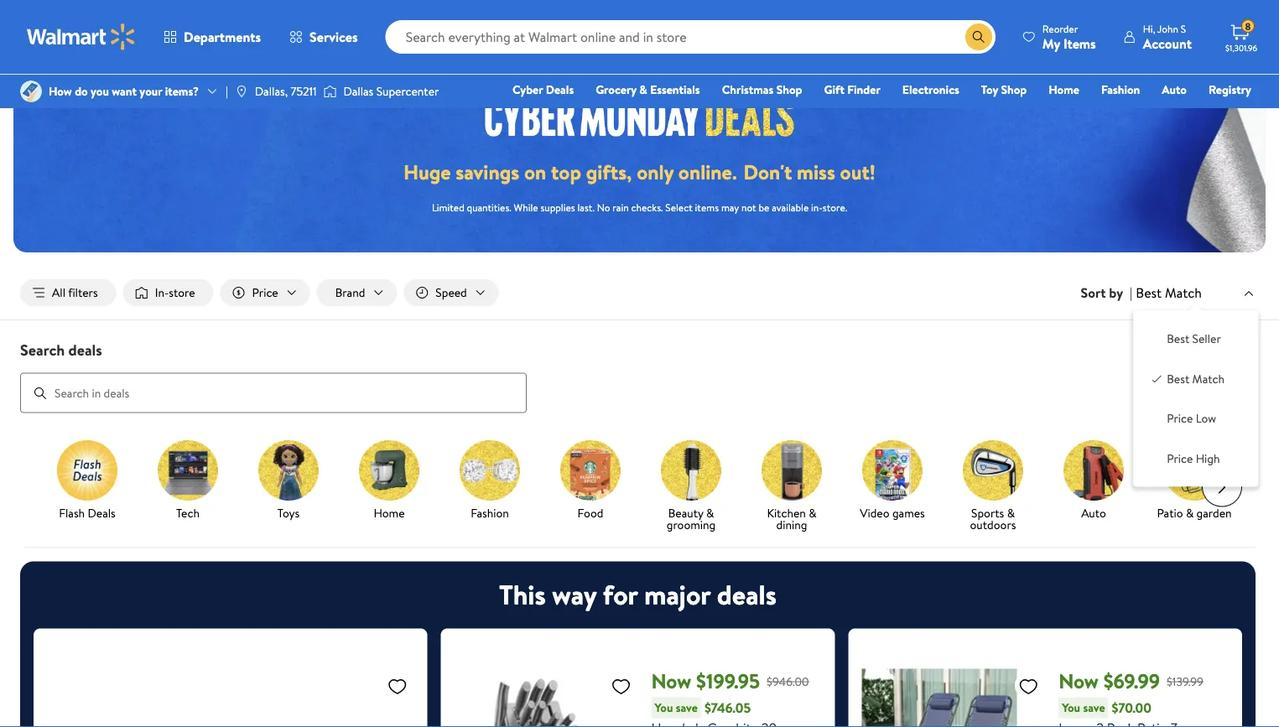 Task type: vqa. For each thing, say whether or not it's contained in the screenshot.
'Change'
no



Task type: locate. For each thing, give the bounding box(es) containing it.
price left low
[[1167, 410, 1193, 427]]

match up the best seller
[[1165, 283, 1202, 302]]

price left high at bottom right
[[1167, 450, 1193, 467]]

checks.
[[631, 200, 663, 214]]

best match up the best seller
[[1136, 283, 1202, 302]]

& right beauty
[[706, 505, 714, 521]]

price high
[[1167, 450, 1220, 467]]

8
[[1245, 19, 1251, 33]]

0 vertical spatial deals
[[68, 339, 102, 360]]

price low
[[1167, 410, 1216, 427]]

now $199.95 group
[[454, 642, 821, 727]]

0 horizontal spatial auto
[[1081, 505, 1106, 521]]

0 horizontal spatial home
[[374, 505, 405, 521]]

home
[[1049, 81, 1079, 98], [374, 505, 405, 521]]

0 vertical spatial auto
[[1162, 81, 1187, 98]]

 image
[[235, 85, 248, 98]]

0 vertical spatial deals
[[546, 81, 574, 98]]

electronics
[[902, 81, 959, 98]]

& right sports
[[1007, 505, 1015, 521]]

best match right best match option
[[1167, 371, 1225, 387]]

0 vertical spatial home link
[[1041, 81, 1087, 99]]

0 vertical spatial match
[[1165, 283, 1202, 302]]

1 vertical spatial home
[[374, 505, 405, 521]]

shop for toy shop
[[1001, 81, 1027, 98]]

auto link up the "debit"
[[1154, 81, 1194, 99]]

now up you save $746.05
[[651, 667, 691, 695]]

now inside group
[[1059, 667, 1099, 695]]

1 horizontal spatial shop
[[1001, 81, 1027, 98]]

auto link left patio
[[1050, 440, 1137, 522]]

flash deals image
[[57, 440, 117, 500]]

kitchen & dining link
[[748, 440, 835, 534]]

home down "my"
[[1049, 81, 1079, 98]]

savings
[[456, 158, 519, 186]]

deals right major
[[717, 576, 777, 614]]

in-store
[[155, 284, 195, 301]]

sports & outdoors image
[[963, 440, 1023, 500]]

& inside beauty & grooming
[[706, 505, 714, 521]]

next slide for chipmodulewithimages list image
[[1202, 467, 1242, 507]]

& inside sports & outdoors
[[1007, 505, 1015, 521]]

best left seller
[[1167, 331, 1190, 347]]

one debit link
[[1115, 104, 1187, 122]]

all filters
[[52, 284, 98, 301]]

1 horizontal spatial now
[[1059, 667, 1099, 695]]

this
[[499, 576, 546, 614]]

0 vertical spatial fashion link
[[1094, 81, 1148, 99]]

now inside 'group'
[[651, 667, 691, 695]]

option group containing best seller
[[1147, 324, 1245, 473]]

1 shop from the left
[[776, 81, 802, 98]]

0 horizontal spatial auto link
[[1050, 440, 1137, 522]]

huge savings on top gifts, only online. don't miss out!
[[404, 158, 876, 186]]

1 vertical spatial home link
[[346, 440, 433, 522]]

my
[[1043, 34, 1060, 52]]

1 vertical spatial best
[[1167, 331, 1190, 347]]

2 vertical spatial best
[[1167, 371, 1190, 387]]

$946.00
[[767, 673, 809, 690]]

1 vertical spatial auto
[[1081, 505, 1106, 521]]

1 vertical spatial auto link
[[1050, 440, 1137, 522]]

all filters button
[[20, 279, 116, 306]]

sponsored
[[1196, 14, 1242, 28]]

0 horizontal spatial |
[[226, 83, 228, 99]]

home down home image
[[374, 505, 405, 521]]

walmart+ link
[[1194, 104, 1259, 122]]

christmas
[[722, 81, 774, 98]]

1 vertical spatial fashion link
[[446, 440, 533, 522]]

grocery
[[596, 81, 637, 98]]

in-
[[811, 200, 823, 214]]

save left $70.00
[[1083, 700, 1105, 716]]

2 vertical spatial price
[[1167, 450, 1193, 467]]

price
[[252, 284, 278, 301], [1167, 410, 1193, 427], [1167, 450, 1193, 467]]

fashion down fashion image
[[471, 505, 509, 521]]

1 horizontal spatial deals
[[717, 576, 777, 614]]

1 horizontal spatial fashion link
[[1094, 81, 1148, 99]]

$69.99
[[1104, 667, 1160, 695]]

2 now from the left
[[1059, 667, 1099, 695]]

speed
[[436, 284, 467, 301]]

you inside you save $746.05
[[655, 700, 673, 716]]

0 vertical spatial home
[[1049, 81, 1079, 98]]

shop right christmas
[[776, 81, 802, 98]]

0 horizontal spatial  image
[[20, 81, 42, 102]]

0 horizontal spatial save
[[676, 700, 698, 716]]

games
[[892, 505, 925, 521]]

gifts,
[[586, 158, 632, 186]]

0 horizontal spatial fashion link
[[446, 440, 533, 522]]

now
[[651, 667, 691, 695], [1059, 667, 1099, 695]]

| right "by"
[[1130, 284, 1133, 302]]

gift finder link
[[817, 81, 888, 99]]

match down seller
[[1192, 371, 1225, 387]]

 image right 75211
[[323, 83, 337, 100]]

0 horizontal spatial deals
[[88, 505, 116, 521]]

shop right toy
[[1001, 81, 1027, 98]]

0 vertical spatial best match
[[1136, 283, 1202, 302]]

don't
[[744, 158, 792, 186]]

toy shop
[[981, 81, 1027, 98]]

save left $746.05
[[676, 700, 698, 716]]

1 now from the left
[[651, 667, 691, 695]]

you left $746.05
[[655, 700, 673, 716]]

1 save from the left
[[676, 700, 698, 716]]

1 vertical spatial deals
[[88, 505, 116, 521]]

now up 'you save $70.00'
[[1059, 667, 1099, 695]]

0 vertical spatial fashion
[[1101, 81, 1140, 98]]

75211
[[291, 83, 317, 99]]

deals right flash
[[88, 505, 116, 521]]

sort
[[1081, 284, 1106, 302]]

now $69.99 group
[[862, 642, 1229, 727]]

add to favorites list, xbox series x  diablo iv bundle image
[[387, 676, 407, 697]]

1 horizontal spatial home
[[1049, 81, 1079, 98]]

& right dining on the bottom of page
[[809, 505, 817, 521]]

shop for christmas shop
[[776, 81, 802, 98]]

deals inside cyber deals link
[[546, 81, 574, 98]]

you inside 'you save $70.00'
[[1062, 700, 1080, 716]]

0 horizontal spatial now
[[651, 667, 691, 695]]

Search deals search field
[[0, 339, 1279, 413]]

best inside best match dropdown button
[[1136, 283, 1162, 302]]

for
[[603, 576, 638, 614]]

deals right search
[[68, 339, 102, 360]]

toys image
[[258, 440, 319, 500]]

match
[[1165, 283, 1202, 302], [1192, 371, 1225, 387]]

0 horizontal spatial deals
[[68, 339, 102, 360]]

best right best match option
[[1167, 371, 1190, 387]]

0 horizontal spatial shop
[[776, 81, 802, 98]]

walmart black friday deals for days image
[[485, 96, 794, 138]]

home link
[[1041, 81, 1087, 99], [346, 440, 433, 522]]

best
[[1136, 283, 1162, 302], [1167, 331, 1190, 347], [1167, 371, 1190, 387]]

0 horizontal spatial fashion
[[471, 505, 509, 521]]

want
[[112, 83, 137, 99]]

1 horizontal spatial |
[[1130, 284, 1133, 302]]

best right "by"
[[1136, 283, 1162, 302]]

0 vertical spatial best
[[1136, 283, 1162, 302]]

1 horizontal spatial  image
[[323, 83, 337, 100]]

beauty
[[668, 505, 703, 521]]

deals inside 'flash deals' link
[[88, 505, 116, 521]]

fashion
[[1101, 81, 1140, 98], [471, 505, 509, 521]]

price for price
[[252, 284, 278, 301]]

essentials
[[650, 81, 700, 98]]

now for now $69.99
[[1059, 667, 1099, 695]]

grooming
[[667, 516, 716, 533]]

cyber
[[513, 81, 543, 98]]

 image for dallas supercenter
[[323, 83, 337, 100]]

auto down the 'auto' image
[[1081, 505, 1106, 521]]

search icon image
[[972, 30, 985, 44]]

1 vertical spatial deals
[[717, 576, 777, 614]]

how do you want your items?
[[49, 83, 199, 99]]

0 horizontal spatial you
[[655, 700, 673, 716]]

fashion up one
[[1101, 81, 1140, 98]]

price right the store
[[252, 284, 278, 301]]

1 horizontal spatial auto link
[[1154, 81, 1194, 99]]

1 vertical spatial |
[[1130, 284, 1133, 302]]

online.
[[678, 158, 737, 186]]

john
[[1157, 21, 1178, 36]]

major
[[644, 576, 711, 614]]

1 horizontal spatial save
[[1083, 700, 1105, 716]]

video
[[860, 505, 890, 521]]

save inside you save $746.05
[[676, 700, 698, 716]]

filters
[[68, 284, 98, 301]]

option group
[[1147, 324, 1245, 473]]

save
[[676, 700, 698, 716], [1083, 700, 1105, 716]]

deals
[[68, 339, 102, 360], [717, 576, 777, 614]]

2 shop from the left
[[1001, 81, 1027, 98]]

& for grooming
[[706, 505, 714, 521]]

toy shop link
[[974, 81, 1034, 99]]

deals for flash deals
[[88, 505, 116, 521]]

brand
[[335, 284, 365, 301]]

0 vertical spatial |
[[226, 83, 228, 99]]

 image for how do you want your items?
[[20, 81, 42, 102]]

1 horizontal spatial deals
[[546, 81, 574, 98]]

beauty & grooming link
[[648, 440, 735, 534]]

best match
[[1136, 283, 1202, 302], [1167, 371, 1225, 387]]

|
[[226, 83, 228, 99], [1130, 284, 1133, 302]]

1 vertical spatial best match
[[1167, 371, 1225, 387]]

deals right cyber
[[546, 81, 574, 98]]

 image left how
[[20, 81, 42, 102]]

price inside dropdown button
[[252, 284, 278, 301]]

 image
[[20, 81, 42, 102], [323, 83, 337, 100]]

auto up the "debit"
[[1162, 81, 1187, 98]]

now for now $199.95
[[651, 667, 691, 695]]

& for outdoors
[[1007, 505, 1015, 521]]

Search search field
[[386, 20, 996, 54]]

$70.00
[[1112, 699, 1152, 717]]

& right patio
[[1186, 505, 1194, 521]]

0 vertical spatial price
[[252, 284, 278, 301]]

in-store button
[[123, 279, 214, 306]]

0 vertical spatial auto link
[[1154, 81, 1194, 99]]

finder
[[847, 81, 881, 98]]

& inside kitchen & dining
[[809, 505, 817, 521]]

registry link
[[1201, 81, 1259, 99]]

| left the dallas,
[[226, 83, 228, 99]]

1 horizontal spatial you
[[1062, 700, 1080, 716]]

dallas
[[343, 83, 374, 99]]

grocery & essentials
[[596, 81, 700, 98]]

$746.05
[[705, 699, 751, 717]]

way
[[552, 576, 596, 614]]

available
[[772, 200, 809, 214]]

0 horizontal spatial home link
[[346, 440, 433, 522]]

home image
[[359, 440, 419, 500]]

1 you from the left
[[655, 700, 673, 716]]

& right grocery on the left top of the page
[[639, 81, 647, 98]]

supplies
[[541, 200, 575, 214]]

you left $70.00
[[1062, 700, 1080, 716]]

sort and filter section element
[[0, 266, 1279, 320]]

patio & garden
[[1157, 505, 1232, 521]]

2 save from the left
[[1083, 700, 1105, 716]]

Best Match radio
[[1150, 371, 1164, 384]]

auto link
[[1154, 81, 1194, 99], [1050, 440, 1137, 522]]

brand button
[[317, 279, 397, 306]]

2 you from the left
[[1062, 700, 1080, 716]]

1 vertical spatial price
[[1167, 410, 1193, 427]]

you for now $69.99
[[1062, 700, 1080, 716]]

shop
[[776, 81, 802, 98], [1001, 81, 1027, 98]]

save inside 'you save $70.00'
[[1083, 700, 1105, 716]]



Task type: describe. For each thing, give the bounding box(es) containing it.
grocery & essentials link
[[588, 81, 708, 99]]

save for $69.99
[[1083, 700, 1105, 716]]

walmart+
[[1201, 105, 1252, 121]]

by
[[1109, 284, 1123, 302]]

now $199.95 $946.00
[[651, 667, 809, 695]]

dining
[[776, 516, 807, 533]]

flash
[[59, 505, 85, 521]]

rain
[[613, 200, 629, 214]]

in-
[[155, 284, 169, 301]]

patio and garden image
[[1164, 440, 1225, 500]]

not
[[741, 200, 756, 214]]

all
[[52, 284, 65, 301]]

flash deals
[[59, 505, 116, 521]]

only
[[637, 158, 674, 186]]

food
[[578, 505, 603, 521]]

hi, john s account
[[1143, 21, 1192, 52]]

& for garden
[[1186, 505, 1194, 521]]

now $69.99 $139.99
[[1059, 667, 1204, 695]]

your
[[140, 83, 162, 99]]

while
[[514, 200, 538, 214]]

registry one debit
[[1123, 81, 1252, 121]]

& for dining
[[809, 505, 817, 521]]

toys
[[277, 505, 300, 521]]

1 horizontal spatial home link
[[1041, 81, 1087, 99]]

garden
[[1197, 505, 1232, 521]]

save for $199.95
[[676, 700, 698, 716]]

1 horizontal spatial fashion
[[1101, 81, 1140, 98]]

departments button
[[149, 17, 275, 57]]

high
[[1196, 450, 1220, 467]]

patio
[[1157, 505, 1183, 521]]

& for essentials
[[639, 81, 647, 98]]

this way for major deals
[[499, 576, 777, 614]]

sports & outdoors link
[[950, 440, 1037, 534]]

price button
[[220, 279, 310, 306]]

account
[[1143, 34, 1192, 52]]

deals for cyber deals
[[546, 81, 574, 98]]

auto image
[[1064, 440, 1124, 500]]

cyber deals link
[[505, 81, 581, 99]]

toys link
[[245, 440, 332, 522]]

services
[[310, 28, 358, 46]]

one
[[1123, 105, 1148, 121]]

seller
[[1192, 331, 1221, 347]]

on
[[524, 158, 546, 186]]

you for now $199.95
[[655, 700, 673, 716]]

no
[[597, 200, 610, 214]]

you
[[91, 83, 109, 99]]

dallas supercenter
[[343, 83, 439, 99]]

items?
[[165, 83, 199, 99]]

search image
[[34, 386, 47, 400]]

tech
[[176, 505, 200, 521]]

beauty & grooming image
[[661, 440, 721, 500]]

video games
[[860, 505, 925, 521]]

price for price low
[[1167, 410, 1193, 427]]

outdoors
[[970, 516, 1016, 533]]

fashion image
[[460, 440, 520, 500]]

1 vertical spatial fashion
[[471, 505, 509, 521]]

dallas,
[[255, 83, 288, 99]]

store
[[169, 284, 195, 301]]

walmart image
[[27, 23, 136, 50]]

items
[[1064, 34, 1096, 52]]

kitchen & dining image
[[762, 440, 822, 500]]

tech image
[[158, 440, 218, 500]]

deals inside search field
[[68, 339, 102, 360]]

match inside best match dropdown button
[[1165, 283, 1202, 302]]

1 horizontal spatial auto
[[1162, 81, 1187, 98]]

add to favorites list, henckels graphite 20-pc self-sharpening knife set with block, chef knife, paring knife, utility knife, bread knife, steak knife, brown image
[[611, 676, 631, 697]]

you save $746.05
[[655, 699, 751, 717]]

| inside sort and filter section element
[[1130, 284, 1133, 302]]

Search in deals search field
[[20, 373, 527, 413]]

sort by |
[[1081, 284, 1133, 302]]

1 vertical spatial match
[[1192, 371, 1225, 387]]

best match inside option group
[[1167, 371, 1225, 387]]

best match inside dropdown button
[[1136, 283, 1202, 302]]

add to favorites list, lacoo 2 pack patio zero gravity chair outdoor lounge chair textilene fabric adjustable recline chair seating capacity 2, blue image
[[1018, 676, 1039, 697]]

out!
[[840, 158, 876, 186]]

$139.99
[[1167, 673, 1204, 690]]

services button
[[275, 17, 372, 57]]

Walmart Site-Wide search field
[[386, 20, 996, 54]]

top
[[551, 158, 581, 186]]

be
[[759, 200, 769, 214]]

food image
[[560, 440, 621, 500]]

limited
[[432, 200, 464, 214]]

departments
[[184, 28, 261, 46]]

video games image
[[862, 440, 923, 500]]

tech link
[[144, 440, 232, 522]]

$199.95
[[696, 667, 760, 695]]

speed button
[[404, 279, 499, 306]]

flash deals link
[[44, 440, 131, 522]]

kitchen
[[767, 505, 806, 521]]

best match button
[[1133, 282, 1259, 304]]

search
[[20, 339, 65, 360]]

christmas shop link
[[714, 81, 810, 99]]

store.
[[823, 200, 847, 214]]

price for price high
[[1167, 450, 1193, 467]]

gift
[[824, 81, 845, 98]]

reorder
[[1043, 21, 1078, 36]]

kitchen & dining
[[767, 505, 817, 533]]

$1,301.96
[[1226, 42, 1257, 53]]

s
[[1181, 21, 1186, 36]]

supercenter
[[376, 83, 439, 99]]

registry
[[1209, 81, 1252, 98]]

last.
[[577, 200, 595, 214]]

patio & garden link
[[1151, 440, 1238, 522]]

low
[[1196, 410, 1216, 427]]

dallas, 75211
[[255, 83, 317, 99]]

huge
[[404, 158, 451, 186]]



